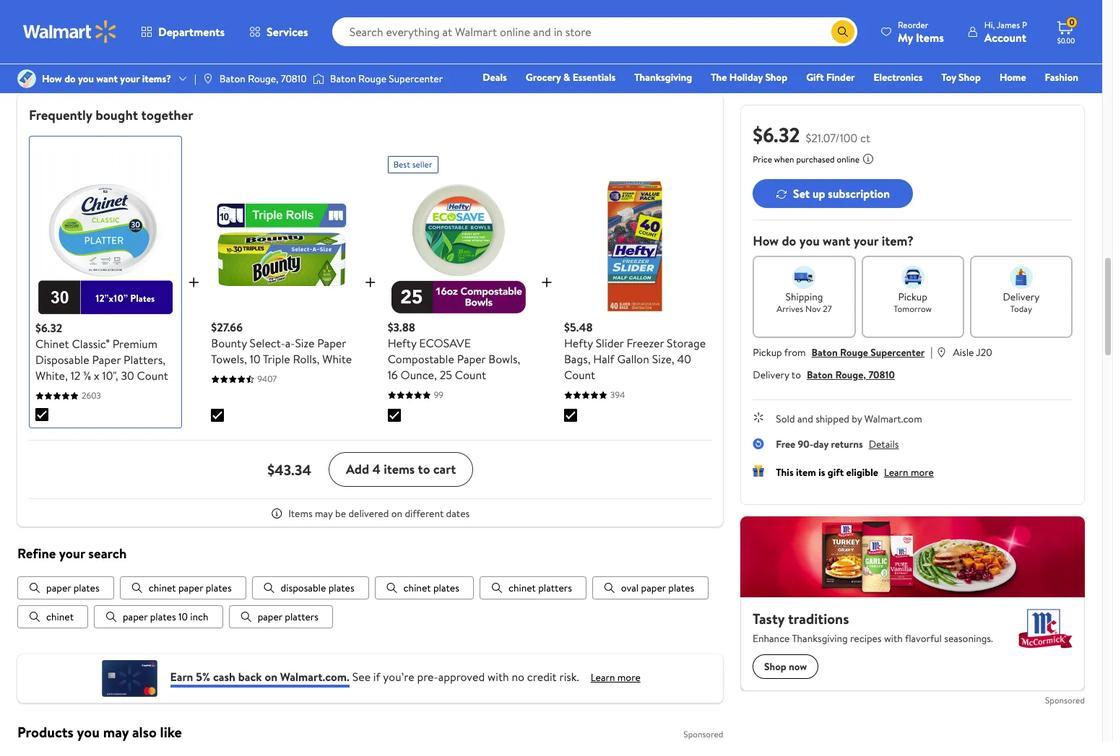 Task type: describe. For each thing, give the bounding box(es) containing it.
0
[[1070, 16, 1075, 28]]

do for how do you want your item?
[[782, 232, 797, 250]]

is
[[819, 466, 826, 480]]

chinet list item
[[17, 606, 88, 629]]

0 $0.00
[[1058, 16, 1076, 46]]

gift
[[828, 466, 845, 480]]

hefty slider freezer storage bags, half gallon size, 40 count image
[[568, 179, 703, 314]]

item
[[797, 466, 817, 480]]

baton rouge, 70810 button
[[807, 368, 896, 382]]

paper right oval
[[642, 581, 666, 595]]

1 vertical spatial sponsored
[[684, 728, 724, 741]]

grocery & essentials link
[[520, 69, 623, 85]]

and
[[798, 412, 814, 427]]

disposable plates list item
[[252, 577, 369, 600]]

fashion link
[[1039, 69, 1086, 85]]

cart
[[434, 460, 456, 478]]

0 horizontal spatial learn
[[591, 671, 616, 685]]

count inside $6.32 chinet classic® premium disposable paper platters, white, 12 ⅝ x 10", 30 count
[[137, 368, 168, 384]]

capitalone image
[[100, 661, 159, 697]]

40
[[678, 351, 692, 367]]

baton rouge, 70810
[[220, 72, 307, 86]]

rouge inside the pickup from baton rouge supercenter |
[[841, 346, 869, 360]]

9407
[[258, 373, 277, 385]]

the holiday shop
[[712, 70, 788, 85]]

1 product group from the left
[[373, 0, 518, 40]]

registry
[[913, 90, 950, 105]]

1 vertical spatial 70810
[[869, 368, 896, 382]]

10",
[[102, 368, 118, 384]]

$27.66 bounty select-a-size paper towels, 10 triple rolls, white
[[211, 320, 352, 367]]

paper platters
[[258, 610, 319, 624]]

gallon
[[618, 351, 650, 367]]

items inside 'reorder my items'
[[917, 29, 945, 45]]

$5.48
[[565, 320, 593, 335]]

fashion
[[1046, 70, 1079, 85]]

risk.
[[560, 670, 580, 685]]

bounty
[[211, 335, 247, 351]]

add 4 items to cart button
[[329, 453, 474, 487]]

your for items?
[[120, 72, 140, 86]]

pickup for pickup from baton rouge supercenter |
[[753, 346, 783, 360]]

pickup tomorrow
[[894, 290, 933, 315]]

2603
[[82, 390, 101, 402]]

online
[[837, 153, 860, 166]]

0 vertical spatial rouge,
[[248, 72, 279, 86]]

hi, james p account
[[985, 18, 1028, 45]]

$3.88 hefty ecosave compostable paper bowls, 16 ounce, 25 count
[[388, 320, 521, 383]]

rolls,
[[293, 351, 320, 367]]

how for how do you want your items?
[[42, 72, 62, 86]]

$43.34
[[268, 460, 312, 480]]

grocery
[[526, 70, 561, 85]]

90-
[[798, 437, 814, 452]]

2 vertical spatial your
[[59, 544, 85, 563]]

chinet platters button
[[480, 577, 587, 600]]

oval paper plates
[[622, 581, 695, 595]]

toy shop link
[[936, 69, 988, 85]]

paper plates 10 inch list item
[[94, 606, 223, 629]]

1 shop from the left
[[766, 70, 788, 85]]

paper for paper platters
[[258, 610, 283, 624]]

platters for paper platters
[[285, 610, 319, 624]]

1 horizontal spatial sponsored
[[1046, 695, 1086, 707]]

if
[[374, 670, 381, 685]]

disposable
[[35, 352, 89, 368]]

0 horizontal spatial |
[[194, 72, 197, 86]]

set
[[794, 186, 810, 202]]

count inside $5.48 hefty slider freezer storage bags, half gallon size, 40 count
[[565, 367, 596, 383]]

25
[[440, 367, 453, 383]]

2 product group from the left
[[550, 0, 695, 40]]

thanksgiving link
[[628, 69, 699, 85]]

0 horizontal spatial 70810
[[281, 72, 307, 86]]

a-
[[285, 335, 295, 351]]

delivery down from
[[753, 368, 790, 382]]

paper plates
[[46, 581, 100, 595]]

$6.32 for $6.32 chinet classic® premium disposable paper platters, white, 12 ⅝ x 10", 30 count
[[35, 320, 62, 336]]

pre-
[[417, 670, 439, 685]]

chinet classic® premium disposable paper platters, white, 12 ⅝ x 10", 30 count image
[[38, 180, 173, 314]]

triple
[[263, 351, 290, 367]]

j20
[[977, 346, 993, 360]]

reorder my items
[[898, 18, 945, 45]]

best seller
[[394, 158, 433, 171]]

the
[[712, 70, 728, 85]]

on for back
[[265, 670, 278, 685]]

0 vertical spatial learn
[[885, 466, 909, 480]]

plates for paper plates 10 inch
[[150, 610, 176, 624]]

delivery down intent image for delivery
[[1004, 290, 1040, 304]]

shipping
[[786, 290, 824, 304]]

premium
[[113, 336, 158, 352]]

size
[[295, 335, 315, 351]]

pickup for pickup
[[23, 12, 48, 24]]

classic®
[[72, 336, 110, 352]]

baton rouge supercenter button
[[812, 346, 926, 360]]

oval paper plates button
[[593, 577, 709, 600]]

compostable
[[388, 351, 455, 367]]

chinet plates
[[404, 581, 460, 595]]

freezer
[[627, 335, 665, 351]]

chinet plates list item
[[375, 577, 474, 600]]

how for how do you want your item?
[[753, 232, 779, 250]]

99
[[434, 389, 444, 401]]

departments button
[[129, 14, 237, 49]]

$6.32 chinet classic® premium disposable paper platters, white, 12 ⅝ x 10", 30 count
[[35, 320, 168, 384]]

plates for disposable plates
[[329, 581, 355, 595]]

p
[[1023, 18, 1028, 31]]

details
[[869, 437, 900, 452]]

different
[[405, 507, 444, 521]]

items
[[384, 460, 415, 478]]

inch
[[190, 610, 209, 624]]

sold and shipped by walmart.com
[[777, 412, 923, 427]]

&
[[564, 70, 571, 85]]

chinet paper plates
[[149, 581, 232, 595]]

Walmart Site-Wide search field
[[332, 17, 858, 46]]

394
[[611, 389, 626, 401]]

1 vertical spatial |
[[931, 344, 934, 360]]

27
[[824, 303, 833, 315]]

departments
[[158, 24, 225, 40]]

platters for chinet platters
[[539, 581, 572, 595]]

want for item?
[[823, 232, 851, 250]]

5%
[[196, 670, 210, 685]]

0 vertical spatial rouge
[[359, 72, 387, 86]]

earn
[[170, 670, 193, 685]]

debit
[[993, 90, 1017, 105]]

10 inside $27.66 bounty select-a-size paper towels, 10 triple rolls, white
[[250, 351, 261, 367]]

electronics link
[[868, 69, 930, 85]]

may
[[315, 507, 333, 521]]

toy
[[942, 70, 957, 85]]

shipping arrives nov 27
[[777, 290, 833, 315]]

item?
[[882, 232, 914, 250]]

count inside $3.88 hefty ecosave compostable paper bowls, 16 ounce, 25 count
[[455, 367, 487, 383]]

3 plus image from the left
[[539, 274, 556, 291]]

earn 5% cash back on walmart.com. see if you're pre-approved with no credit risk.
[[170, 670, 580, 685]]

paper for $6.32 chinet classic® premium disposable paper platters, white, 12 ⅝ x 10", 30 count
[[92, 352, 121, 368]]

aisle
[[954, 346, 975, 360]]

on for delivered
[[392, 507, 403, 521]]

one
[[968, 90, 990, 105]]

frequently bought together
[[29, 106, 193, 124]]



Task type: vqa. For each thing, say whether or not it's contained in the screenshot.
plates within Button
yes



Task type: locate. For each thing, give the bounding box(es) containing it.
chinet inside "list item"
[[509, 581, 536, 595]]

0 vertical spatial your
[[120, 72, 140, 86]]

you up intent image for shipping in the right of the page
[[800, 232, 820, 250]]

chinet for chinet platters
[[509, 581, 536, 595]]

plates inside "button"
[[434, 581, 460, 595]]

want up frequently bought together
[[96, 72, 118, 86]]

paper right ⅝
[[92, 352, 121, 368]]

bounty select-a-size paper towels, 10 triple rolls, white image
[[215, 179, 350, 314]]

1 vertical spatial on
[[265, 670, 278, 685]]

paper down chinet paper plates "button"
[[123, 610, 148, 624]]

10 inside button
[[179, 610, 188, 624]]

plates
[[74, 581, 100, 595], [206, 581, 232, 595], [329, 581, 355, 595], [434, 581, 460, 595], [669, 581, 695, 595], [150, 610, 176, 624]]

more
[[912, 466, 935, 480], [618, 671, 641, 685]]

2 horizontal spatial paper
[[457, 351, 486, 367]]

product group
[[373, 0, 518, 40], [550, 0, 695, 40]]

free
[[777, 437, 796, 452]]

chinet inside "button"
[[149, 581, 176, 595]]

1 vertical spatial rouge
[[841, 346, 869, 360]]

1 vertical spatial more
[[618, 671, 641, 685]]

1 vertical spatial platters
[[285, 610, 319, 624]]

learn down details
[[885, 466, 909, 480]]

0 horizontal spatial 10
[[179, 610, 188, 624]]

2 shop from the left
[[959, 70, 982, 85]]

0 vertical spatial items
[[917, 29, 945, 45]]

1 horizontal spatial more
[[912, 466, 935, 480]]

hefty inside $5.48 hefty slider freezer storage bags, half gallon size, 40 count
[[565, 335, 593, 351]]

oval paper plates list item
[[593, 577, 709, 600]]

plates for chinet plates
[[434, 581, 460, 595]]

$6.32 inside $6.32 chinet classic® premium disposable paper platters, white, 12 ⅝ x 10", 30 count
[[35, 320, 62, 336]]

plus image
[[185, 274, 203, 291], [362, 274, 379, 291], [539, 274, 556, 291]]

paper platters button
[[229, 606, 333, 629]]

1 vertical spatial want
[[823, 232, 851, 250]]

paper inside "button"
[[179, 581, 203, 595]]

12
[[71, 368, 81, 384]]

0 vertical spatial supercenter
[[389, 72, 443, 86]]

delivery
[[57, 12, 88, 24], [233, 12, 265, 24], [1004, 290, 1040, 304], [753, 368, 790, 382]]

your up paper plates
[[59, 544, 85, 563]]

intent image for shipping image
[[793, 266, 816, 289]]

0 horizontal spatial product group
[[373, 0, 518, 40]]

1 horizontal spatial rouge,
[[836, 368, 867, 382]]

chinet
[[35, 336, 69, 352]]

16
[[388, 367, 398, 383]]

1 horizontal spatial your
[[120, 72, 140, 86]]

1 horizontal spatial 10
[[250, 351, 261, 367]]

items right my
[[917, 29, 945, 45]]

your
[[120, 72, 140, 86], [854, 232, 879, 250], [59, 544, 85, 563]]

items?
[[142, 72, 171, 86]]

paper down disposable
[[258, 610, 283, 624]]

0 vertical spatial 70810
[[281, 72, 307, 86]]

one debit link
[[962, 90, 1024, 106]]

$6.32 for $6.32 $21.07/100 ct
[[753, 121, 801, 149]]

2 horizontal spatial plus image
[[539, 274, 556, 291]]

paper plates list item
[[17, 577, 114, 600]]

oval
[[622, 581, 639, 595]]

paper right size
[[318, 335, 346, 351]]

returns
[[832, 437, 864, 452]]

70810 down services
[[281, 72, 307, 86]]

home
[[1000, 70, 1027, 85]]

chinet paper plates list item
[[120, 577, 246, 600]]

items left "may" in the left of the page
[[289, 507, 313, 521]]

shop right toy
[[959, 70, 982, 85]]

add
[[346, 460, 370, 478]]

$0.00
[[1058, 35, 1076, 46]]

you for how do you want your items?
[[78, 72, 94, 86]]

1 horizontal spatial supercenter
[[871, 346, 926, 360]]

your for item?
[[854, 232, 879, 250]]

reorder
[[898, 18, 929, 31]]

1 vertical spatial how
[[753, 232, 779, 250]]

paper right 25
[[457, 351, 486, 367]]

how
[[42, 72, 62, 86], [753, 232, 779, 250]]

1 horizontal spatial to
[[792, 368, 802, 382]]

1 horizontal spatial on
[[392, 507, 403, 521]]

paper up inch
[[179, 581, 203, 595]]

purchased
[[797, 153, 835, 166]]

add 4 items to cart
[[346, 460, 456, 478]]

0 horizontal spatial rouge
[[359, 72, 387, 86]]

2 horizontal spatial count
[[565, 367, 596, 383]]

1 vertical spatial supercenter
[[871, 346, 926, 360]]

sold
[[777, 412, 796, 427]]

platters,
[[124, 352, 166, 368]]

1 vertical spatial learn
[[591, 671, 616, 685]]

$21.07/100
[[806, 130, 858, 146]]

see
[[353, 670, 371, 685]]

1 horizontal spatial do
[[782, 232, 797, 250]]

0 horizontal spatial how
[[42, 72, 62, 86]]

pickup inside the pickup from baton rouge supercenter |
[[753, 346, 783, 360]]

10 left inch
[[179, 610, 188, 624]]

0 horizontal spatial platters
[[285, 610, 319, 624]]

bowls,
[[489, 351, 521, 367]]

$3.88
[[388, 320, 416, 335]]

legal information image
[[863, 153, 875, 165]]

intent image for pickup image
[[902, 266, 925, 289]]

learn right risk.
[[591, 671, 616, 685]]

baton
[[220, 72, 246, 86], [330, 72, 356, 86], [812, 346, 838, 360], [807, 368, 834, 382]]

0 horizontal spatial sponsored
[[684, 728, 724, 741]]

1 vertical spatial rouge,
[[836, 368, 867, 382]]

0 horizontal spatial on
[[265, 670, 278, 685]]

walmart+
[[1036, 90, 1079, 105]]

1 horizontal spatial product group
[[550, 0, 695, 40]]

1 horizontal spatial shop
[[959, 70, 982, 85]]

your left items? at top
[[120, 72, 140, 86]]

0 vertical spatial on
[[392, 507, 403, 521]]

| right items? at top
[[194, 72, 197, 86]]

1 vertical spatial $6.32
[[35, 320, 62, 336]]

registry link
[[906, 90, 956, 106]]

shop
[[766, 70, 788, 85], [959, 70, 982, 85]]

plates for paper plates
[[74, 581, 100, 595]]

on right back
[[265, 670, 278, 685]]

0 horizontal spatial $6.32
[[35, 320, 62, 336]]

aisle j20
[[954, 346, 993, 360]]

1 horizontal spatial platters
[[539, 581, 572, 595]]

0 horizontal spatial your
[[59, 544, 85, 563]]

1 horizontal spatial 70810
[[869, 368, 896, 382]]

paper inside $3.88 hefty ecosave compostable paper bowls, 16 ounce, 25 count
[[457, 351, 486, 367]]

pickup inside pickup tomorrow
[[899, 290, 928, 304]]

1 horizontal spatial  image
[[202, 73, 214, 85]]

0 vertical spatial you
[[78, 72, 94, 86]]

0 horizontal spatial paper
[[92, 352, 121, 368]]

seller
[[413, 158, 433, 171]]

0 horizontal spatial to
[[418, 460, 430, 478]]

pickup for pickup tomorrow
[[899, 290, 928, 304]]

hefty left half
[[565, 335, 593, 351]]

dates
[[446, 507, 470, 521]]

essentials
[[573, 70, 616, 85]]

1 vertical spatial items
[[289, 507, 313, 521]]

0 horizontal spatial count
[[137, 368, 168, 384]]

want
[[96, 72, 118, 86], [823, 232, 851, 250]]

more right eligible at the right bottom of the page
[[912, 466, 935, 480]]

paper for paper plates
[[46, 581, 71, 595]]

by
[[852, 412, 863, 427]]

size,
[[653, 351, 675, 367]]

intent image for delivery image
[[1011, 266, 1034, 289]]

details button
[[869, 437, 900, 452]]

chinet plates button
[[375, 577, 474, 600]]

my
[[898, 29, 914, 45]]

1 vertical spatial 10
[[179, 610, 188, 624]]

 image up frequently
[[17, 69, 36, 88]]

deals
[[483, 70, 507, 85]]

0 horizontal spatial pickup
[[23, 12, 48, 24]]

paper for $27.66 bounty select-a-size paper towels, 10 triple rolls, white
[[318, 335, 346, 351]]

1 horizontal spatial plus image
[[362, 274, 379, 291]]

None checkbox
[[211, 409, 224, 422], [388, 409, 401, 422], [565, 409, 578, 422], [211, 409, 224, 422], [388, 409, 401, 422], [565, 409, 578, 422]]

2 horizontal spatial pickup
[[899, 290, 928, 304]]

chinet platters list item
[[480, 577, 587, 600]]

0 vertical spatial 10
[[250, 351, 261, 367]]

1 horizontal spatial rouge
[[841, 346, 869, 360]]

1 horizontal spatial count
[[455, 367, 487, 383]]

services
[[267, 24, 308, 40]]

frequently
[[29, 106, 92, 124]]

1 horizontal spatial items
[[917, 29, 945, 45]]

chinet for chinet paper plates
[[149, 581, 176, 595]]

1 plus image from the left
[[185, 274, 203, 291]]

baton inside the pickup from baton rouge supercenter |
[[812, 346, 838, 360]]

up
[[813, 186, 826, 202]]

 image
[[313, 72, 324, 86]]

1 vertical spatial your
[[854, 232, 879, 250]]

storage
[[667, 335, 706, 351]]

do for how do you want your items?
[[64, 72, 76, 86]]

more right risk.
[[618, 671, 641, 685]]

70810 down 'baton rouge supercenter' button
[[869, 368, 896, 382]]

rouge,
[[248, 72, 279, 86], [836, 368, 867, 382]]

0 horizontal spatial more
[[618, 671, 641, 685]]

do
[[64, 72, 76, 86], [782, 232, 797, 250]]

1 horizontal spatial |
[[931, 344, 934, 360]]

on left different
[[392, 507, 403, 521]]

paper for paper plates 10 inch
[[123, 610, 148, 624]]

do up frequently
[[64, 72, 76, 86]]

2 vertical spatial pickup
[[753, 346, 783, 360]]

search icon image
[[838, 26, 849, 38]]

list
[[17, 577, 724, 629]]

want down set up subscription 'button'
[[823, 232, 851, 250]]

supercenter inside the pickup from baton rouge supercenter |
[[871, 346, 926, 360]]

gift finder
[[807, 70, 856, 85]]

when
[[775, 153, 795, 166]]

how do you want your items?
[[42, 72, 171, 86]]

ecosave
[[420, 335, 471, 351]]

plates inside "button"
[[206, 581, 232, 595]]

Search search field
[[332, 17, 858, 46]]

rouge, down the "services" dropdown button
[[248, 72, 279, 86]]

towels,
[[211, 351, 247, 367]]

to down from
[[792, 368, 802, 382]]

hefty up 16
[[388, 335, 417, 351]]

1 horizontal spatial learn
[[885, 466, 909, 480]]

you for how do you want your item?
[[800, 232, 820, 250]]

paper inside $6.32 chinet classic® premium disposable paper platters, white, 12 ⅝ x 10", 30 count
[[92, 352, 121, 368]]

paper plates button
[[17, 577, 114, 600]]

toy shop
[[942, 70, 982, 85]]

hefty inside $3.88 hefty ecosave compostable paper bowls, 16 ounce, 25 count
[[388, 335, 417, 351]]

hefty ecosave compostable paper bowls, 16 ounce, 25 count image
[[392, 179, 526, 314]]

1 horizontal spatial want
[[823, 232, 851, 250]]

1 vertical spatial to
[[418, 460, 430, 478]]

plates inside list item
[[329, 581, 355, 595]]

0 horizontal spatial you
[[78, 72, 94, 86]]

disposable
[[281, 581, 326, 595]]

0 horizontal spatial rouge,
[[248, 72, 279, 86]]

$6.32 up when
[[753, 121, 801, 149]]

eligible
[[847, 466, 879, 480]]

tomorrow
[[894, 303, 933, 315]]

0 vertical spatial |
[[194, 72, 197, 86]]

0 vertical spatial sponsored
[[1046, 695, 1086, 707]]

 image
[[17, 69, 36, 88], [202, 73, 214, 85]]

0 vertical spatial want
[[96, 72, 118, 86]]

electronics
[[874, 70, 923, 85]]

0 horizontal spatial do
[[64, 72, 76, 86]]

| left aisle
[[931, 344, 934, 360]]

paper inside "list item"
[[258, 610, 283, 624]]

1 vertical spatial do
[[782, 232, 797, 250]]

shop right the holiday
[[766, 70, 788, 85]]

delivery up how do you want your items?
[[57, 12, 88, 24]]

rouge, down the pickup from baton rouge supercenter | at the right of the page
[[836, 368, 867, 382]]

0 vertical spatial platters
[[539, 581, 572, 595]]

10 left triple
[[250, 351, 261, 367]]

count down $5.48
[[565, 367, 596, 383]]

$6.32 up disposable
[[35, 320, 62, 336]]

how do you want your item?
[[753, 232, 914, 250]]

chinet inside "button"
[[404, 581, 431, 595]]

1 hefty from the left
[[388, 335, 417, 351]]

chinet for chinet plates
[[404, 581, 431, 595]]

paper up chinet list item
[[46, 581, 71, 595]]

 image down departments
[[202, 73, 214, 85]]

2 horizontal spatial your
[[854, 232, 879, 250]]

10
[[250, 351, 261, 367], [179, 610, 188, 624]]

to left cart
[[418, 460, 430, 478]]

delivery left services
[[233, 12, 265, 24]]

None checkbox
[[35, 408, 48, 421]]

want for items?
[[96, 72, 118, 86]]

0 vertical spatial more
[[912, 466, 935, 480]]

pickup from baton rouge supercenter |
[[753, 344, 934, 360]]

0 horizontal spatial shop
[[766, 70, 788, 85]]

your left the item?
[[854, 232, 879, 250]]

learn more
[[591, 671, 641, 685]]

 image for how
[[17, 69, 36, 88]]

do up intent image for shipping in the right of the page
[[782, 232, 797, 250]]

the holiday shop link
[[705, 69, 795, 85]]

count right 25
[[455, 367, 487, 383]]

to inside button
[[418, 460, 430, 478]]

items
[[917, 29, 945, 45], [289, 507, 313, 521]]

on
[[392, 507, 403, 521], [265, 670, 278, 685]]

0 horizontal spatial want
[[96, 72, 118, 86]]

credit
[[528, 670, 557, 685]]

paper plates 10 inch button
[[94, 606, 223, 629]]

subscription
[[829, 186, 891, 202]]

 image for baton
[[202, 73, 214, 85]]

disposable plates button
[[252, 577, 369, 600]]

1 horizontal spatial pickup
[[753, 346, 783, 360]]

list containing paper plates
[[17, 577, 724, 629]]

1 vertical spatial you
[[800, 232, 820, 250]]

0 vertical spatial $6.32
[[753, 121, 801, 149]]

paper inside $27.66 bounty select-a-size paper towels, 10 triple rolls, white
[[318, 335, 346, 351]]

0 vertical spatial how
[[42, 72, 62, 86]]

capital one  earn 5% cash back on walmart.com. see if you're pre-approved with no credit risk. learn more element
[[591, 671, 641, 686]]

2 hefty from the left
[[565, 335, 593, 351]]

0 horizontal spatial plus image
[[185, 274, 203, 291]]

hefty for $3.88
[[388, 335, 417, 351]]

no
[[512, 670, 525, 685]]

0 horizontal spatial  image
[[17, 69, 36, 88]]

0 horizontal spatial items
[[289, 507, 313, 521]]

0 horizontal spatial supercenter
[[389, 72, 443, 86]]

1 horizontal spatial you
[[800, 232, 820, 250]]

0 vertical spatial to
[[792, 368, 802, 382]]

1 horizontal spatial $6.32
[[753, 121, 801, 149]]

walmart image
[[23, 20, 117, 43]]

white,
[[35, 368, 68, 384]]

disposable plates
[[281, 581, 355, 595]]

1 horizontal spatial paper
[[318, 335, 346, 351]]

you up frequently bought together
[[78, 72, 94, 86]]

gift finder link
[[800, 69, 862, 85]]

approved
[[439, 670, 485, 685]]

4
[[373, 460, 381, 478]]

1 vertical spatial pickup
[[899, 290, 928, 304]]

1 horizontal spatial hefty
[[565, 335, 593, 351]]

delivery to baton rouge, 70810
[[753, 368, 896, 382]]

count right 30
[[137, 368, 168, 384]]

0 horizontal spatial hefty
[[388, 335, 417, 351]]

gifting made easy image
[[753, 466, 765, 477]]

chinet
[[149, 581, 176, 595], [404, 581, 431, 595], [509, 581, 536, 595], [46, 610, 74, 624]]

this item is gift eligible learn more
[[777, 466, 935, 480]]

1 horizontal spatial how
[[753, 232, 779, 250]]

paper platters list item
[[229, 606, 333, 629]]

baton rouge supercenter
[[330, 72, 443, 86]]

hefty for $5.48
[[565, 335, 593, 351]]

2 plus image from the left
[[362, 274, 379, 291]]

0 vertical spatial do
[[64, 72, 76, 86]]



